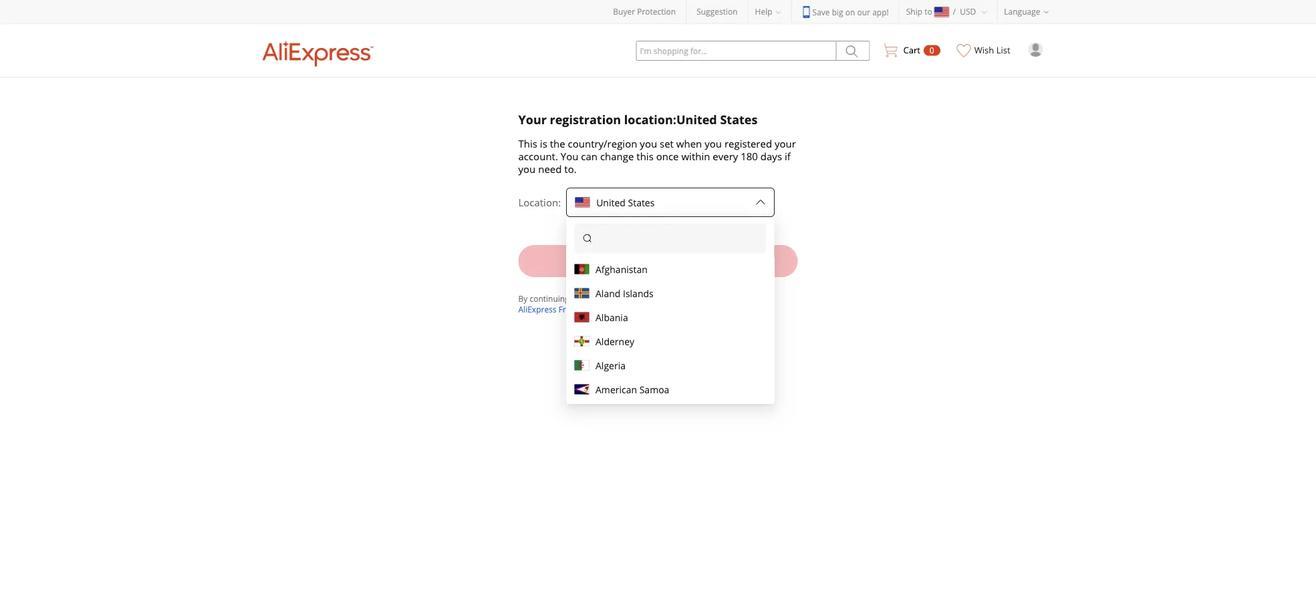 Task type: vqa. For each thing, say whether or not it's contained in the screenshot.
'Samoa'
yes



Task type: locate. For each thing, give the bounding box(es) containing it.
change
[[600, 150, 634, 163]]

/ usd
[[953, 6, 976, 17]]

location:united
[[624, 111, 717, 128]]

set
[[660, 137, 674, 151]]

our
[[857, 6, 871, 17], [745, 293, 758, 304]]

this
[[518, 137, 538, 151]]

country/region
[[568, 137, 637, 151]]

None text field
[[596, 230, 740, 247]]

help
[[755, 6, 773, 17]]

0 vertical spatial our
[[857, 6, 871, 17]]

suggestion
[[697, 6, 738, 17]]

aliexpress
[[518, 304, 557, 315]]

by continuing, you confirm that you have read and accepted our aliexpress free membership agreement
[[518, 293, 758, 315]]

usd
[[960, 6, 976, 17]]

the
[[550, 137, 565, 151]]

0 vertical spatial states
[[720, 111, 758, 128]]

and
[[693, 293, 707, 304]]

you
[[640, 137, 657, 151], [705, 137, 722, 151], [518, 162, 536, 176], [574, 293, 587, 304], [638, 293, 652, 304]]

1 vertical spatial our
[[745, 293, 758, 304]]

you right when
[[705, 137, 722, 151]]

account.
[[518, 150, 558, 163]]

our inside save big on our app! link
[[857, 6, 871, 17]]

accepted
[[709, 293, 743, 304]]

save big on our app!
[[813, 6, 889, 17]]

our right accepted at the top right of page
[[745, 293, 758, 304]]

islands
[[623, 287, 654, 300]]

your registration location:united states
[[518, 111, 758, 128]]

you left confirm on the left top
[[574, 293, 587, 304]]

states right united
[[628, 196, 655, 209]]

location:
[[518, 196, 561, 209]]

have
[[654, 293, 672, 304]]

united
[[597, 196, 626, 209]]

states up registered
[[720, 111, 758, 128]]

change button
[[518, 245, 798, 277]]

this
[[637, 150, 654, 163]]

I'm shopping for... text field
[[636, 41, 837, 61]]

within
[[682, 150, 710, 163]]

/
[[953, 6, 956, 17]]

states
[[720, 111, 758, 128], [628, 196, 655, 209]]

language
[[1004, 6, 1041, 17]]

wish list
[[975, 44, 1011, 56]]

ship to
[[906, 6, 932, 17]]

aland islands
[[596, 287, 654, 300]]

to
[[925, 6, 932, 17]]

language link
[[998, 0, 1059, 23]]

free
[[559, 304, 575, 315]]

cart
[[904, 44, 921, 56]]

1 vertical spatial states
[[628, 196, 655, 209]]

if
[[785, 150, 791, 163]]

our right the on
[[857, 6, 871, 17]]

1 horizontal spatial our
[[857, 6, 871, 17]]

None submit
[[837, 41, 870, 61]]

0 horizontal spatial our
[[745, 293, 758, 304]]

american samoa
[[596, 383, 670, 396]]

registered
[[725, 137, 772, 151]]

big
[[832, 6, 844, 17]]



Task type: describe. For each thing, give the bounding box(es) containing it.
your
[[775, 137, 796, 151]]

registration
[[550, 111, 621, 128]]

buyer protection link
[[613, 6, 676, 17]]

samoa
[[640, 383, 670, 396]]

every
[[713, 150, 738, 163]]

alderney
[[596, 335, 635, 348]]

on
[[846, 6, 855, 17]]

wish list link
[[951, 24, 1018, 68]]

0 horizontal spatial states
[[628, 196, 655, 209]]

this is the country/region you set when you registered your account. you can change this once within every 180 days if you need to.
[[518, 137, 796, 176]]

aland
[[596, 287, 621, 300]]

you left need
[[518, 162, 536, 176]]

united states
[[597, 196, 655, 209]]

once
[[656, 150, 679, 163]]

ship
[[906, 6, 923, 17]]

suggestion link
[[697, 6, 738, 17]]

buyer
[[613, 6, 635, 17]]

wish
[[975, 44, 994, 56]]

180
[[741, 150, 758, 163]]

afghanistan
[[596, 263, 648, 276]]

change
[[636, 253, 680, 269]]

save big on our app! link
[[802, 6, 889, 18]]

that
[[621, 293, 636, 304]]

your
[[518, 111, 547, 128]]

aliexpress free membership agreement link
[[518, 304, 668, 315]]

to.
[[565, 162, 577, 176]]

you right that
[[638, 293, 652, 304]]

can
[[581, 150, 598, 163]]

when
[[676, 137, 702, 151]]

by
[[518, 293, 528, 304]]

algeria
[[596, 359, 626, 372]]

1 horizontal spatial states
[[720, 111, 758, 128]]

agreement
[[627, 304, 668, 315]]

our inside by continuing, you confirm that you have read and accepted our aliexpress free membership agreement
[[745, 293, 758, 304]]

arrowup image
[[755, 197, 766, 208]]

read
[[674, 293, 691, 304]]

0
[[930, 45, 935, 56]]

protection
[[637, 6, 676, 17]]

days
[[761, 150, 782, 163]]

continuing,
[[530, 293, 571, 304]]

membership
[[577, 304, 625, 315]]

you
[[561, 150, 579, 163]]

is
[[540, 137, 547, 151]]

list
[[997, 44, 1011, 56]]

app!
[[873, 6, 889, 17]]

confirm
[[589, 293, 618, 304]]

save
[[813, 6, 830, 17]]

albania
[[596, 311, 628, 324]]

you left 'set'
[[640, 137, 657, 151]]

buyer protection
[[613, 6, 676, 17]]

american
[[596, 383, 637, 396]]

need
[[538, 162, 562, 176]]



